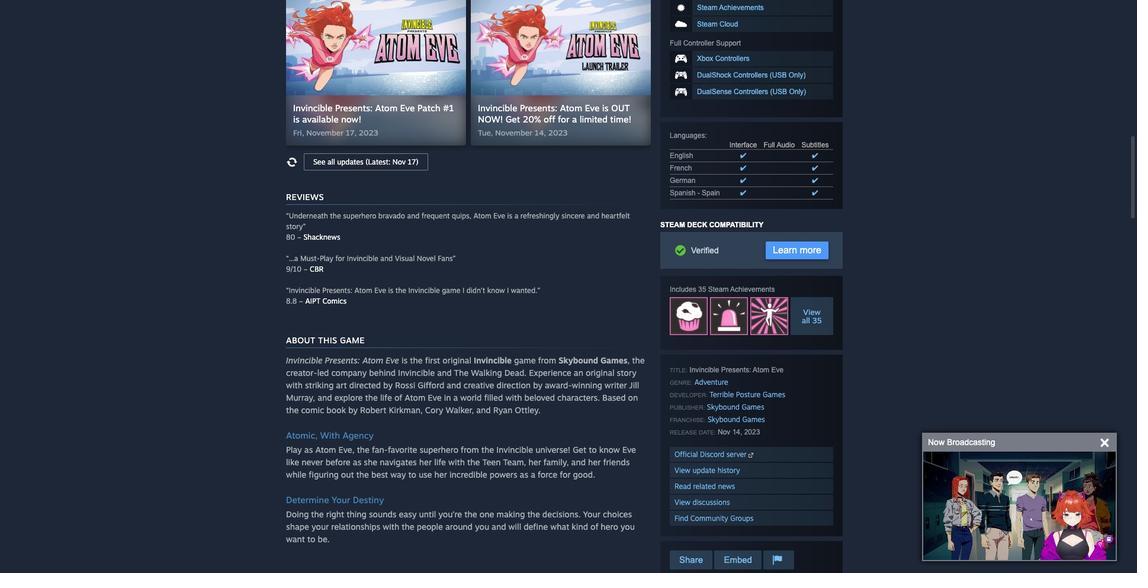 Task type: locate. For each thing, give the bounding box(es) containing it.
story
[[617, 368, 637, 378]]

and left visual
[[381, 254, 393, 263]]

by up beloved
[[533, 380, 543, 390]]

presents: up comics
[[323, 286, 353, 295]]

presents: up 17, on the left
[[335, 103, 373, 114]]

franchise:
[[670, 417, 706, 424]]

invincible up "creator-"
[[286, 356, 323, 366]]

1 horizontal spatial all
[[802, 316, 811, 325]]

of right kind at the right bottom
[[591, 522, 599, 532]]

server
[[727, 450, 747, 459]]

0 vertical spatial to
[[589, 445, 597, 455]]

original up winning
[[586, 368, 615, 378]]

presents: inside "invincible presents: atom eve is the invincible game i didn't know i wanted." 8.8 – aipt comics
[[323, 286, 353, 295]]

shacknews link
[[304, 233, 341, 242]]

1 vertical spatial nov
[[718, 428, 731, 437]]

0 horizontal spatial 35
[[699, 286, 707, 294]]

0 horizontal spatial of
[[395, 393, 402, 403]]

get up the "good."
[[573, 445, 587, 455]]

november for available
[[306, 128, 344, 137]]

and right bravado
[[407, 212, 420, 220]]

eve up terrible posture games link
[[772, 366, 784, 374]]

atom
[[375, 103, 398, 114], [560, 103, 583, 114], [474, 212, 492, 220], [355, 286, 373, 295], [363, 356, 384, 366], [753, 366, 770, 374], [405, 393, 426, 403], [315, 445, 336, 455]]

the left first
[[410, 356, 423, 366]]

as down team,
[[520, 470, 529, 480]]

view
[[804, 308, 821, 317], [675, 466, 691, 475], [675, 498, 691, 507]]

eve up behind
[[386, 356, 399, 366]]

controllers up "dualsense controllers (usb only)" link
[[734, 71, 768, 79]]

2 vertical spatial as
[[520, 470, 529, 480]]

play inside "...a must-play for invincible and visual novel fans" 9/10 – cbr
[[320, 254, 334, 263]]

play up like
[[286, 445, 302, 455]]

controllers down support
[[716, 55, 750, 63]]

is inside "invincible presents: atom eve is the invincible game i didn't know i wanted." 8.8 – aipt comics
[[388, 286, 394, 295]]

and inside "...a must-play for invincible and visual novel fans" 9/10 – cbr
[[381, 254, 393, 263]]

her right use
[[435, 470, 447, 480]]

2 i from the left
[[507, 286, 509, 295]]

invincible up adventure at the bottom
[[690, 366, 720, 374]]

skybound down terrible
[[707, 403, 740, 412]]

1 horizontal spatial of
[[591, 522, 599, 532]]

steam for steam deck compatibility
[[661, 221, 686, 229]]

0 vertical spatial life
[[380, 393, 392, 403]]

atomic, with agency play as atom eve, the fan-favorite superhero from the invincible universe! get to know eve like never before as she navigates her life with the teen team, her family, and her friends while figuring out the best way to use her incredible powers as a force for good.
[[286, 430, 636, 480]]

making
[[497, 510, 525, 520]]

game left didn't
[[442, 286, 461, 295]]

from up experience
[[538, 356, 557, 366]]

november down 20%
[[495, 128, 533, 137]]

your up right
[[332, 495, 350, 506]]

view up read on the right bottom
[[675, 466, 691, 475]]

skybound
[[559, 356, 599, 366], [707, 403, 740, 412], [708, 415, 741, 424]]

the left one
[[465, 510, 477, 520]]

the inside "underneath the superhero bravado and frequent quips, atom eve is a refreshingly sincere and heartfelt story" 80 – shacknews
[[330, 212, 341, 220]]

-
[[698, 189, 700, 197]]

as up never
[[304, 445, 313, 455]]

eve inside title: invincible presents: atom eve genre: adventure developer: terrible posture games publisher: skybound games franchise: skybound games release date: nov 14, 2023
[[772, 366, 784, 374]]

update
[[693, 466, 716, 475]]

developer:
[[670, 392, 708, 399]]

invincible inside title: invincible presents: atom eve genre: adventure developer: terrible posture games publisher: skybound games franchise: skybound games release date: nov 14, 2023
[[690, 366, 720, 374]]

determine your destiny doing the right thing sounds easy until you're the one making the decisions. your choices shape your relationships with the people around you and will define what kind of hero you want to be.
[[286, 495, 635, 545]]

1 vertical spatial play
[[286, 445, 302, 455]]

invincible up fri,
[[293, 103, 333, 114]]

eve up cory
[[428, 393, 442, 403]]

visual
[[395, 254, 415, 263]]

her up the "good."
[[588, 457, 601, 468]]

2 vertical spatial view
[[675, 498, 691, 507]]

1 vertical spatial for
[[336, 254, 345, 263]]

the
[[454, 368, 469, 378]]

invincible down novel
[[409, 286, 440, 295]]

full for full audio
[[764, 141, 775, 149]]

35 inside view all 35
[[813, 316, 822, 325]]

play up cbr "link"
[[320, 254, 334, 263]]

and up the "good."
[[572, 457, 586, 468]]

14, up server
[[733, 428, 743, 437]]

presents: for invincible presents: atom eve is out now! get 20% off for a limited time!
[[520, 103, 558, 114]]

view inside view all 35
[[804, 308, 821, 317]]

0 horizontal spatial all
[[328, 158, 335, 167]]

1 vertical spatial as
[[353, 457, 362, 468]]

0 vertical spatial controllers
[[716, 55, 750, 63]]

0 vertical spatial view
[[804, 308, 821, 317]]

for inside "...a must-play for invincible and visual novel fans" 9/10 – cbr
[[336, 254, 345, 263]]

with inside atomic, with agency play as atom eve, the fan-favorite superhero from the invincible universe! get to know eve like never before as she navigates her life with the teen team, her family, and her friends while figuring out the best way to use her incredible powers as a force for good.
[[449, 457, 465, 468]]

invincible image
[[751, 297, 789, 335]]

1 vertical spatial view
[[675, 466, 691, 475]]

eve,
[[339, 445, 355, 455]]

full controller support
[[670, 39, 741, 47]]

0 horizontal spatial november
[[306, 128, 344, 137]]

to left be.
[[308, 534, 316, 545]]

world
[[461, 393, 482, 403]]

game
[[442, 286, 461, 295], [514, 356, 536, 366]]

all for view
[[802, 316, 811, 325]]

superhero inside atomic, with agency play as atom eve, the fan-favorite superhero from the invincible universe! get to know eve like never before as she navigates her life with the teen team, her family, and her friends while figuring out the best way to use her incredible powers as a force for good.
[[420, 445, 459, 455]]

0 horizontal spatial 2023
[[359, 128, 379, 137]]

– inside "invincible presents: atom eve is the invincible game i didn't know i wanted." 8.8 – aipt comics
[[299, 297, 303, 306]]

presents: inside invincible presents: atom eve patch #1 is available now!
[[335, 103, 373, 114]]

walking
[[471, 368, 502, 378]]

1 november from the left
[[306, 128, 344, 137]]

0 horizontal spatial get
[[506, 114, 521, 125]]

invincible inside atomic, with agency play as atom eve, the fan-favorite superhero from the invincible universe! get to know eve like never before as she navigates her life with the teen team, her family, and her friends while figuring out the best way to use her incredible powers as a force for good.
[[497, 445, 533, 455]]

all right the invincible "image"
[[802, 316, 811, 325]]

1 vertical spatial original
[[586, 368, 615, 378]]

embed
[[724, 555, 752, 565]]

80
[[286, 233, 295, 242]]

0 horizontal spatial i
[[463, 286, 465, 295]]

2 vertical spatial to
[[308, 534, 316, 545]]

winning
[[572, 380, 602, 390]]

agency
[[343, 430, 374, 441]]

and inside atomic, with agency play as atom eve, the fan-favorite superhero from the invincible universe! get to know eve like never before as she navigates her life with the teen team, her family, and her friends while figuring out the best way to use her incredible powers as a force for good.
[[572, 457, 586, 468]]

0 horizontal spatial life
[[380, 393, 392, 403]]

full audio
[[764, 141, 795, 149]]

0 vertical spatial only)
[[789, 71, 806, 79]]

first
[[425, 356, 440, 366]]

is for invincible presents: atom eve is the first original invincible game from skybound games
[[402, 356, 408, 366]]

controllers for dualsense
[[734, 88, 769, 96]]

of inside , the creator-led company behind invincible and the walking dead. experience an original story with striking art directed by rossi gifford and creative direction by award-winning writer jill murray, and explore the life of atom eve in a world filled with beloved characters. based on the comic book by robert kirkman, cory walker, and ryan ottley.
[[395, 393, 402, 403]]

dualshock
[[697, 71, 732, 79]]

0 horizontal spatial to
[[308, 534, 316, 545]]

1 vertical spatial 14,
[[733, 428, 743, 437]]

0 vertical spatial all
[[328, 158, 335, 167]]

1 horizontal spatial play
[[320, 254, 334, 263]]

is left out
[[602, 103, 609, 114]]

1 horizontal spatial superhero
[[420, 445, 459, 455]]

0 horizontal spatial you
[[475, 522, 489, 532]]

controllers down dualshock controllers (usb only)
[[734, 88, 769, 96]]

0 vertical spatial know
[[487, 286, 505, 295]]

your
[[312, 522, 329, 532]]

the down visual
[[396, 286, 407, 295]]

invincible up rossi on the bottom left of page
[[398, 368, 435, 378]]

1 vertical spatial full
[[764, 141, 775, 149]]

skybound games link
[[707, 403, 765, 412], [708, 415, 765, 424]]

0 horizontal spatial original
[[443, 356, 472, 366]]

1 horizontal spatial nov
[[718, 428, 731, 437]]

view discussions
[[675, 498, 730, 507]]

for inside atomic, with agency play as atom eve, the fan-favorite superhero from the invincible universe! get to know eve like never before as she navigates her life with the teen team, her family, and her friends while figuring out the best way to use her incredible powers as a force for good.
[[560, 470, 571, 480]]

a right in
[[454, 393, 458, 403]]

0 vertical spatial (usb
[[770, 71, 787, 79]]

1 horizontal spatial life
[[434, 457, 446, 468]]

, the creator-led company behind invincible and the walking dead. experience an original story with striking art directed by rossi gifford and creative direction by award-winning writer jill murray, and explore the life of atom eve in a world filled with beloved characters. based on the comic book by robert kirkman, cory walker, and ryan ottley.
[[286, 356, 645, 415]]

1 horizontal spatial 2023
[[548, 128, 568, 137]]

1 horizontal spatial 14,
[[733, 428, 743, 437]]

20%
[[523, 114, 541, 125]]

learn more
[[773, 245, 822, 255]]

,
[[628, 356, 630, 366]]

the up teen
[[482, 445, 494, 455]]

a inside , the creator-led company behind invincible and the walking dead. experience an original story with striking art directed by rossi gifford and creative direction by award-winning writer jill murray, and explore the life of atom eve in a world filled with beloved characters. based on the comic book by robert kirkman, cory walker, and ryan ottley.
[[454, 393, 458, 403]]

the
[[330, 212, 341, 220], [396, 286, 407, 295], [410, 356, 423, 366], [632, 356, 645, 366], [365, 393, 378, 403], [286, 405, 299, 415], [357, 445, 370, 455], [482, 445, 494, 455], [468, 457, 480, 468], [356, 470, 369, 480], [311, 510, 324, 520], [465, 510, 477, 520], [528, 510, 540, 520], [402, 522, 415, 532]]

1 vertical spatial all
[[802, 316, 811, 325]]

she
[[364, 457, 378, 468]]

steam for steam cloud
[[697, 20, 718, 28]]

1 vertical spatial superhero
[[420, 445, 459, 455]]

updates
[[337, 158, 364, 167]]

view discussions link
[[670, 495, 834, 510]]

a left limited at the right
[[572, 114, 577, 125]]

for right off
[[558, 114, 570, 125]]

1 vertical spatial life
[[434, 457, 446, 468]]

– left cbr "link"
[[304, 265, 308, 274]]

good.
[[573, 470, 596, 480]]

view down read on the right bottom
[[675, 498, 691, 507]]

the up shacknews at the top of page
[[330, 212, 341, 220]]

presents: inside invincible presents: atom eve is out now! get 20% off for a limited time!
[[520, 103, 558, 114]]

0 vertical spatial achievements
[[720, 4, 764, 12]]

1 horizontal spatial your
[[583, 510, 601, 520]]

0 vertical spatial superhero
[[343, 212, 377, 220]]

1 horizontal spatial original
[[586, 368, 615, 378]]

1 vertical spatial your
[[583, 510, 601, 520]]

get inside atomic, with agency play as atom eve, the fan-favorite superhero from the invincible universe! get to know eve like never before as she navigates her life with the teen team, her family, and her friends while figuring out the best way to use her incredible powers as a force for good.
[[573, 445, 587, 455]]

robert
[[360, 405, 387, 415]]

1 vertical spatial skybound games link
[[708, 415, 765, 424]]

2 november from the left
[[495, 128, 533, 137]]

eve inside atomic, with agency play as atom eve, the fan-favorite superhero from the invincible universe! get to know eve like never before as she navigates her life with the teen team, her family, and her friends while figuring out the best way to use her incredible powers as a force for good.
[[623, 445, 636, 455]]

heartfelt
[[602, 212, 630, 220]]

filled
[[484, 393, 503, 403]]

presents: up tue, november 14, 2023
[[520, 103, 558, 114]]

1 vertical spatial to
[[409, 470, 416, 480]]

more
[[800, 245, 822, 255]]

"underneath
[[286, 212, 328, 220]]

life right navigates on the left bottom of page
[[434, 457, 446, 468]]

is for invincible presents: atom eve is out now! get 20% off for a limited time!
[[602, 103, 609, 114]]

superhero inside "underneath the superhero bravado and frequent quips, atom eve is a refreshingly sincere and heartfelt story" 80 – shacknews
[[343, 212, 377, 220]]

around
[[446, 522, 473, 532]]

0 vertical spatial skybound games link
[[707, 403, 765, 412]]

invincible left visual
[[347, 254, 379, 263]]

atom up posture
[[753, 366, 770, 374]]

0 horizontal spatial nov
[[393, 158, 406, 167]]

1 you from the left
[[475, 522, 489, 532]]

for
[[558, 114, 570, 125], [336, 254, 345, 263], [560, 470, 571, 480]]

of down rossi on the bottom left of page
[[395, 393, 402, 403]]

2 horizontal spatial as
[[520, 470, 529, 480]]

skybound up an
[[559, 356, 599, 366]]

2 vertical spatial –
[[299, 297, 303, 306]]

teen
[[483, 457, 501, 468]]

eve left patch
[[400, 103, 415, 114]]

0 vertical spatial of
[[395, 393, 402, 403]]

2 vertical spatial for
[[560, 470, 571, 480]]

0 vertical spatial as
[[304, 445, 313, 455]]

0 horizontal spatial know
[[487, 286, 505, 295]]

official discord server
[[675, 450, 749, 459]]

0 horizontal spatial play
[[286, 445, 302, 455]]

0 vertical spatial for
[[558, 114, 570, 125]]

presents: for "invincible presents: atom eve is the invincible game i didn't know i wanted." 8.8 – aipt comics
[[323, 286, 353, 295]]

1 vertical spatial –
[[304, 265, 308, 274]]

now!
[[478, 114, 503, 125]]

0 horizontal spatial your
[[332, 495, 350, 506]]

view inside view discussions link
[[675, 498, 691, 507]]

and right the sincere on the top
[[587, 212, 600, 220]]

14, down 20%
[[535, 128, 546, 137]]

eve left out
[[585, 103, 600, 114]]

0 horizontal spatial full
[[670, 39, 682, 47]]

2 horizontal spatial to
[[589, 445, 597, 455]]

tue, november 14, 2023
[[478, 128, 568, 137]]

0 horizontal spatial superhero
[[343, 212, 377, 220]]

read related news
[[675, 482, 735, 491]]

for inside invincible presents: atom eve is out now! get 20% off for a limited time!
[[558, 114, 570, 125]]

1 vertical spatial 35
[[813, 316, 822, 325]]

quips,
[[452, 212, 472, 220]]

get up tue, november 14, 2023
[[506, 114, 521, 125]]

all
[[328, 158, 335, 167], [802, 316, 811, 325]]

until
[[419, 510, 436, 520]]

shacknews
[[304, 233, 341, 242]]

discord
[[700, 450, 725, 459]]

view inside view update history link
[[675, 466, 691, 475]]

1 horizontal spatial you
[[621, 522, 635, 532]]

release
[[670, 430, 698, 436]]

2023 inside title: invincible presents: atom eve genre: adventure developer: terrible posture games publisher: skybound games franchise: skybound games release date: nov 14, 2023
[[745, 428, 760, 437]]

xbox
[[697, 55, 714, 63]]

is up rossi on the bottom left of page
[[402, 356, 408, 366]]

hero
[[601, 522, 619, 532]]

for down family,
[[560, 470, 571, 480]]

atom inside atomic, with agency play as atom eve, the fan-favorite superhero from the invincible universe! get to know eve like never before as she navigates her life with the teen team, her family, and her friends while figuring out the best way to use her incredible powers as a force for good.
[[315, 445, 336, 455]]

a left refreshingly
[[515, 212, 519, 220]]

1 vertical spatial from
[[461, 445, 479, 455]]

presents: up company
[[325, 356, 360, 366]]

english
[[670, 152, 694, 160]]

dead.
[[505, 368, 527, 378]]

all inside view all 35
[[802, 316, 811, 325]]

0 vertical spatial game
[[442, 286, 461, 295]]

as
[[304, 445, 313, 455], [353, 457, 362, 468], [520, 470, 529, 480]]

and left the
[[437, 368, 452, 378]]

0 vertical spatial 14,
[[535, 128, 546, 137]]

controllers for dualshock
[[734, 71, 768, 79]]

1 horizontal spatial by
[[383, 380, 393, 390]]

nov right date:
[[718, 428, 731, 437]]

adventure link
[[695, 378, 729, 387]]

presents: for invincible presents: atom eve is the first original invincible game from skybound games
[[325, 356, 360, 366]]

full left controller
[[670, 39, 682, 47]]

1 horizontal spatial as
[[353, 457, 362, 468]]

1 vertical spatial of
[[591, 522, 599, 532]]

to inside determine your destiny doing the right thing sounds easy until you're the one making the decisions. your choices shape your relationships with the people around you and will define what kind of hero you want to be.
[[308, 534, 316, 545]]

by down behind
[[383, 380, 393, 390]]

and down filled
[[477, 405, 491, 415]]

skybound games link for publisher:
[[707, 403, 765, 412]]

only) inside dualshock controllers (usb only) link
[[789, 71, 806, 79]]

only) up dualsense controllers (usb only)
[[789, 71, 806, 79]]

steam up emergency services image
[[709, 286, 729, 294]]

invincible up walking
[[474, 356, 512, 366]]

history
[[718, 466, 740, 475]]

i left wanted."
[[507, 286, 509, 295]]

atom right off
[[560, 103, 583, 114]]

0 horizontal spatial as
[[304, 445, 313, 455]]

know up friends
[[600, 445, 620, 455]]

you
[[475, 522, 489, 532], [621, 522, 635, 532]]

find
[[675, 514, 689, 523]]

2 horizontal spatial by
[[533, 380, 543, 390]]

invincible inside "...a must-play for invincible and visual novel fans" 9/10 – cbr
[[347, 254, 379, 263]]

1 vertical spatial get
[[573, 445, 587, 455]]

xbox controllers link
[[670, 51, 834, 66]]

get
[[506, 114, 521, 125], [573, 445, 587, 455]]

(usb up dualsense controllers (usb only)
[[770, 71, 787, 79]]

people
[[417, 522, 443, 532]]

invincible inside invincible presents: atom eve is out now! get 20% off for a limited time!
[[478, 103, 518, 114]]

is for "invincible presents: atom eve is the invincible game i didn't know i wanted." 8.8 – aipt comics
[[388, 286, 394, 295]]

0 horizontal spatial by
[[349, 405, 358, 415]]

jill
[[630, 380, 640, 390]]

only) inside "dualsense controllers (usb only)" link
[[790, 88, 807, 96]]

1 vertical spatial only)
[[790, 88, 807, 96]]

with up incredible
[[449, 457, 465, 468]]

1 horizontal spatial from
[[538, 356, 557, 366]]

presents: inside title: invincible presents: atom eve genre: adventure developer: terrible posture games publisher: skybound games franchise: skybound games release date: nov 14, 2023
[[722, 366, 752, 374]]

atom inside "underneath the superhero bravado and frequent quips, atom eve is a refreshingly sincere and heartfelt story" 80 – shacknews
[[474, 212, 492, 220]]

only) for dualsense controllers (usb only)
[[790, 88, 807, 96]]

invincible inside "invincible presents: atom eve is the invincible game i didn't know i wanted." 8.8 – aipt comics
[[409, 286, 440, 295]]

original up the
[[443, 356, 472, 366]]

is inside invincible presents: atom eve is out now! get 20% off for a limited time!
[[602, 103, 609, 114]]

to left use
[[409, 470, 416, 480]]

1 horizontal spatial game
[[514, 356, 536, 366]]

a inside "underneath the superhero bravado and frequent quips, atom eve is a refreshingly sincere and heartfelt story" 80 – shacknews
[[515, 212, 519, 220]]

0 horizontal spatial from
[[461, 445, 479, 455]]

eve inside invincible presents: atom eve patch #1 is available now!
[[400, 103, 415, 114]]

2 horizontal spatial 2023
[[745, 428, 760, 437]]

you down one
[[475, 522, 489, 532]]

i left didn't
[[463, 286, 465, 295]]

0 vertical spatial 35
[[699, 286, 707, 294]]

invincible inside invincible presents: atom eve patch #1 is available now!
[[293, 103, 333, 114]]

0 vertical spatial play
[[320, 254, 334, 263]]

the up your
[[311, 510, 324, 520]]

know right didn't
[[487, 286, 505, 295]]

never
[[302, 457, 323, 468]]

as left she
[[353, 457, 362, 468]]

company
[[332, 368, 367, 378]]

0 vertical spatial –
[[297, 233, 302, 242]]

0 vertical spatial full
[[670, 39, 682, 47]]

want
[[286, 534, 305, 545]]

1 vertical spatial (usb
[[771, 88, 788, 96]]

#1
[[443, 103, 454, 114]]

steam achievements
[[697, 4, 764, 12]]

1 horizontal spatial full
[[764, 141, 775, 149]]

superhero left bravado
[[343, 212, 377, 220]]

is up fri,
[[293, 114, 300, 125]]

the up 'robert'
[[365, 393, 378, 403]]

german
[[670, 177, 696, 185]]

0 horizontal spatial game
[[442, 286, 461, 295]]

with down sounds
[[383, 522, 400, 532]]

2023 down off
[[548, 128, 568, 137]]

1 vertical spatial know
[[600, 445, 620, 455]]

dualshock controllers (usb only) link
[[670, 68, 834, 83]]

play
[[320, 254, 334, 263], [286, 445, 302, 455]]

controllers
[[716, 55, 750, 63], [734, 71, 768, 79], [734, 88, 769, 96]]

0 vertical spatial get
[[506, 114, 521, 125]]

2023 right 17, on the left
[[359, 128, 379, 137]]

atom inside title: invincible presents: atom eve genre: adventure developer: terrible posture games publisher: skybound games franchise: skybound games release date: nov 14, 2023
[[753, 366, 770, 374]]

of inside determine your destiny doing the right thing sounds easy until you're the one making the decisions. your choices shape your relationships with the people around you and will define what kind of hero you want to be.
[[591, 522, 599, 532]]

– inside "...a must-play for invincible and visual novel fans" 9/10 – cbr
[[304, 265, 308, 274]]

atom inside invincible presents: atom eve is out now! get 20% off for a limited time!
[[560, 103, 583, 114]]

2023 for now!
[[359, 128, 379, 137]]

share
[[680, 555, 703, 565]]

1 horizontal spatial know
[[600, 445, 620, 455]]

2 vertical spatial controllers
[[734, 88, 769, 96]]

with inside determine your destiny doing the right thing sounds easy until you're the one making the decisions. your choices shape your relationships with the people around you and will define what kind of hero you want to be.
[[383, 522, 400, 532]]

know
[[487, 286, 505, 295], [600, 445, 620, 455]]

superhero up use
[[420, 445, 459, 455]]

gifford
[[418, 380, 445, 390]]

eve down "...a must-play for invincible and visual novel fans" 9/10 – cbr
[[375, 286, 386, 295]]

(usb down dualshock controllers (usb only) link
[[771, 88, 788, 96]]

full for full controller support
[[670, 39, 682, 47]]

steam up full controller support
[[697, 20, 718, 28]]

eve right the quips,
[[494, 212, 505, 220]]

family,
[[544, 457, 569, 468]]

is left refreshingly
[[508, 212, 513, 220]]

for down shacknews link
[[336, 254, 345, 263]]

life inside atomic, with agency play as atom eve, the fan-favorite superhero from the invincible universe! get to know eve like never before as she navigates her life with the teen team, her family, and her friends while figuring out the best way to use her incredible powers as a force for good.
[[434, 457, 446, 468]]



Task type: describe. For each thing, give the bounding box(es) containing it.
the up she
[[357, 445, 370, 455]]

ryan
[[493, 405, 513, 415]]

see
[[313, 158, 326, 167]]

includes
[[670, 286, 697, 294]]

creative
[[464, 380, 494, 390]]

about this game
[[286, 335, 365, 345]]

2 vertical spatial skybound
[[708, 415, 741, 424]]

this
[[318, 335, 337, 345]]

eve inside invincible presents: atom eve is out now! get 20% off for a limited time!
[[585, 103, 600, 114]]

game
[[340, 335, 365, 345]]

the down "murray,"
[[286, 405, 299, 415]]

relationships
[[331, 522, 381, 532]]

2 you from the left
[[621, 522, 635, 532]]

community
[[691, 514, 729, 523]]

view for update
[[675, 466, 691, 475]]

ottley.
[[515, 405, 541, 415]]

the up define
[[528, 510, 540, 520]]

define
[[524, 522, 548, 532]]

decisions.
[[543, 510, 581, 520]]

with up "murray,"
[[286, 380, 303, 390]]

game inside "invincible presents: atom eve is the invincible game i didn't know i wanted." 8.8 – aipt comics
[[442, 286, 461, 295]]

all for see
[[328, 158, 335, 167]]

the up incredible
[[468, 457, 480, 468]]

view for discussions
[[675, 498, 691, 507]]

figuring
[[309, 470, 339, 480]]

0 vertical spatial skybound
[[559, 356, 599, 366]]

date:
[[699, 430, 716, 436]]

powers
[[490, 470, 518, 480]]

limited
[[580, 114, 608, 125]]

8.8
[[286, 297, 297, 306]]

embed link
[[715, 551, 762, 570]]

atom up behind
[[363, 356, 384, 366]]

0 vertical spatial original
[[443, 356, 472, 366]]

invincible inside , the creator-led company behind invincible and the walking dead. experience an original story with striking art directed by rossi gifford and creative direction by award-winning writer jill murray, and explore the life of atom eve in a world filled with beloved characters. based on the comic book by robert kirkman, cory walker, and ryan ottley.
[[398, 368, 435, 378]]

and up in
[[447, 380, 461, 390]]

tue,
[[478, 128, 493, 137]]

wanted."
[[511, 286, 540, 295]]

"...a must-play for invincible and visual novel fans" 9/10 – cbr
[[286, 254, 456, 274]]

the inside "invincible presents: atom eve is the invincible game i didn't know i wanted." 8.8 – aipt comics
[[396, 286, 407, 295]]

0 vertical spatial your
[[332, 495, 350, 506]]

easy
[[399, 510, 417, 520]]

get inside invincible presents: atom eve is out now! get 20% off for a limited time!
[[506, 114, 521, 125]]

atomic,
[[286, 430, 318, 441]]

didn't
[[467, 286, 485, 295]]

only) for dualshock controllers (usb only)
[[789, 71, 806, 79]]

1 i from the left
[[463, 286, 465, 295]]

controller
[[684, 39, 714, 47]]

emergency services image
[[710, 297, 748, 335]]

now broadcasting
[[929, 438, 996, 447]]

a inside atomic, with agency play as atom eve, the fan-favorite superhero from the invincible universe! get to know eve like never before as she navigates her life with the teen team, her family, and her friends while figuring out the best way to use her incredible powers as a force for good.
[[531, 470, 536, 480]]

doing
[[286, 510, 309, 520]]

now!
[[341, 114, 361, 125]]

sincere
[[562, 212, 585, 220]]

and down striking
[[318, 393, 332, 403]]

2023 for 20%
[[548, 128, 568, 137]]

book
[[327, 405, 346, 415]]

universe!
[[536, 445, 571, 455]]

eve inside , the creator-led company behind invincible and the walking dead. experience an original story with striking art directed by rossi gifford and creative direction by award-winning writer jill murray, and explore the life of atom eve in a world filled with beloved characters. based on the comic book by robert kirkman, cory walker, and ryan ottley.
[[428, 393, 442, 403]]

explore
[[335, 393, 363, 403]]

incredible
[[450, 470, 488, 480]]

posture
[[736, 390, 761, 399]]

know inside "invincible presents: atom eve is the invincible game i didn't know i wanted." 8.8 – aipt comics
[[487, 286, 505, 295]]

original inside , the creator-led company behind invincible and the walking dead. experience an original story with striking art directed by rossi gifford and creative direction by award-winning writer jill murray, and explore the life of atom eve in a world filled with beloved characters. based on the comic book by robert kirkman, cory walker, and ryan ottley.
[[586, 368, 615, 378]]

a inside invincible presents: atom eve is out now! get 20% off for a limited time!
[[572, 114, 577, 125]]

steam cloud
[[697, 20, 739, 28]]

skybound games link for franchise:
[[708, 415, 765, 424]]

with down direction
[[506, 393, 522, 403]]

includes 35 steam achievements
[[670, 286, 775, 294]]

read related news link
[[670, 479, 834, 494]]

"invincible presents: atom eve is the invincible game i didn't know i wanted." 8.8 – aipt comics
[[286, 286, 540, 306]]

and inside determine your destiny doing the right thing sounds easy until you're the one making the decisions. your choices shape your relationships with the people around you and will define what kind of hero you want to be.
[[492, 522, 506, 532]]

learn
[[773, 245, 798, 255]]

controllers for xbox
[[716, 55, 750, 63]]

determine
[[286, 495, 329, 506]]

is inside "underneath the superhero bravado and frequent quips, atom eve is a refreshingly sincere and heartfelt story" 80 – shacknews
[[508, 212, 513, 220]]

eve inside "invincible presents: atom eve is the invincible game i didn't know i wanted." 8.8 – aipt comics
[[375, 286, 386, 295]]

foodie image
[[670, 297, 708, 335]]

find community groups
[[675, 514, 754, 523]]

destiny
[[353, 495, 384, 506]]

way
[[391, 470, 406, 480]]

the down easy
[[402, 522, 415, 532]]

nov inside title: invincible presents: atom eve genre: adventure developer: terrible posture games publisher: skybound games franchise: skybound games release date: nov 14, 2023
[[718, 428, 731, 437]]

reviews
[[286, 192, 324, 202]]

spanish
[[670, 189, 696, 197]]

cory
[[425, 405, 444, 415]]

her up use
[[419, 457, 432, 468]]

led
[[317, 368, 329, 378]]

languages :
[[670, 132, 707, 140]]

direction
[[497, 380, 531, 390]]

1 vertical spatial achievements
[[731, 286, 775, 294]]

atom inside "invincible presents: atom eve is the invincible game i didn't know i wanted." 8.8 – aipt comics
[[355, 286, 373, 295]]

share link
[[670, 551, 713, 570]]

force
[[538, 470, 558, 480]]

9/10
[[286, 265, 302, 274]]

about
[[286, 335, 316, 345]]

– inside "underneath the superhero bravado and frequent quips, atom eve is a refreshingly sincere and heartfelt story" 80 – shacknews
[[297, 233, 302, 242]]

genre:
[[670, 380, 693, 386]]

atom inside , the creator-led company behind invincible and the walking dead. experience an original story with striking art directed by rossi gifford and creative direction by award-winning writer jill murray, and explore the life of atom eve in a world filled with beloved characters. based on the comic book by robert kirkman, cory walker, and ryan ottley.
[[405, 393, 426, 403]]

1 horizontal spatial to
[[409, 470, 416, 480]]

patch
[[418, 103, 441, 114]]

behind
[[369, 368, 396, 378]]

characters.
[[558, 393, 600, 403]]

walker,
[[446, 405, 474, 415]]

14, inside title: invincible presents: atom eve genre: adventure developer: terrible posture games publisher: skybound games franchise: skybound games release date: nov 14, 2023
[[733, 428, 743, 437]]

"...a
[[286, 254, 298, 263]]

november for get
[[495, 128, 533, 137]]

see all updates (latest: nov 17)
[[313, 158, 419, 167]]

(latest:
[[366, 158, 391, 167]]

(usb for dualshock controllers (usb only)
[[770, 71, 787, 79]]

refreshingly
[[521, 212, 560, 220]]

kind
[[572, 522, 588, 532]]

out
[[612, 103, 630, 114]]

will
[[509, 522, 522, 532]]

murray,
[[286, 393, 315, 403]]

cloud
[[720, 20, 739, 28]]

groups
[[731, 514, 754, 523]]

0 vertical spatial from
[[538, 356, 557, 366]]

is inside invincible presents: atom eve patch #1 is available now!
[[293, 114, 300, 125]]

interface
[[730, 141, 758, 149]]

life inside , the creator-led company behind invincible and the walking dead. experience an original story with striking art directed by rossi gifford and creative direction by award-winning writer jill murray, and explore the life of atom eve in a world filled with beloved characters. based on the comic book by robert kirkman, cory walker, and ryan ottley.
[[380, 393, 392, 403]]

from inside atomic, with agency play as atom eve, the fan-favorite superhero from the invincible universe! get to know eve like never before as she navigates her life with the teen team, her family, and her friends while figuring out the best way to use her incredible powers as a force for good.
[[461, 445, 479, 455]]

:
[[705, 132, 707, 140]]

audio
[[777, 141, 795, 149]]

her up "force"
[[529, 457, 541, 468]]

steam for steam achievements
[[697, 4, 718, 12]]

1 vertical spatial skybound
[[707, 403, 740, 412]]

story"
[[286, 222, 306, 231]]

view update history link
[[670, 463, 834, 478]]

1 vertical spatial game
[[514, 356, 536, 366]]

dualsense controllers (usb only) link
[[670, 84, 834, 100]]

the down she
[[356, 470, 369, 480]]

spanish - spain
[[670, 189, 720, 197]]

bravado
[[379, 212, 405, 220]]

striking
[[305, 380, 334, 390]]

play inside atomic, with agency play as atom eve, the fan-favorite superhero from the invincible universe! get to know eve like never before as she navigates her life with the teen team, her family, and her friends while figuring out the best way to use her incredible powers as a force for good.
[[286, 445, 302, 455]]

official discord server link
[[670, 447, 834, 462]]

presents: for invincible presents: atom eve patch #1 is available now!
[[335, 103, 373, 114]]

frequent
[[422, 212, 450, 220]]

know inside atomic, with agency play as atom eve, the fan-favorite superhero from the invincible universe! get to know eve like never before as she navigates her life with the teen team, her family, and her friends while figuring out the best way to use her incredible powers as a force for good.
[[600, 445, 620, 455]]

news
[[718, 482, 735, 491]]

out
[[341, 470, 354, 480]]

"invincible
[[286, 286, 320, 295]]

atom inside invincible presents: atom eve patch #1 is available now!
[[375, 103, 398, 114]]

comic
[[301, 405, 324, 415]]

view for all
[[804, 308, 821, 317]]

eve inside "underneath the superhero bravado and frequent quips, atom eve is a refreshingly sincere and heartfelt story" 80 – shacknews
[[494, 212, 505, 220]]

the right ,
[[632, 356, 645, 366]]

title:
[[670, 367, 688, 374]]

(usb for dualsense controllers (usb only)
[[771, 88, 788, 96]]

fans"
[[438, 254, 456, 263]]

must-
[[300, 254, 320, 263]]

based
[[603, 393, 626, 403]]

favorite
[[388, 445, 417, 455]]



Task type: vqa. For each thing, say whether or not it's contained in the screenshot.
Presents: associated with Invincible Presents: Atom Eve is OUT NOW! Get 20% off for a limited time!
yes



